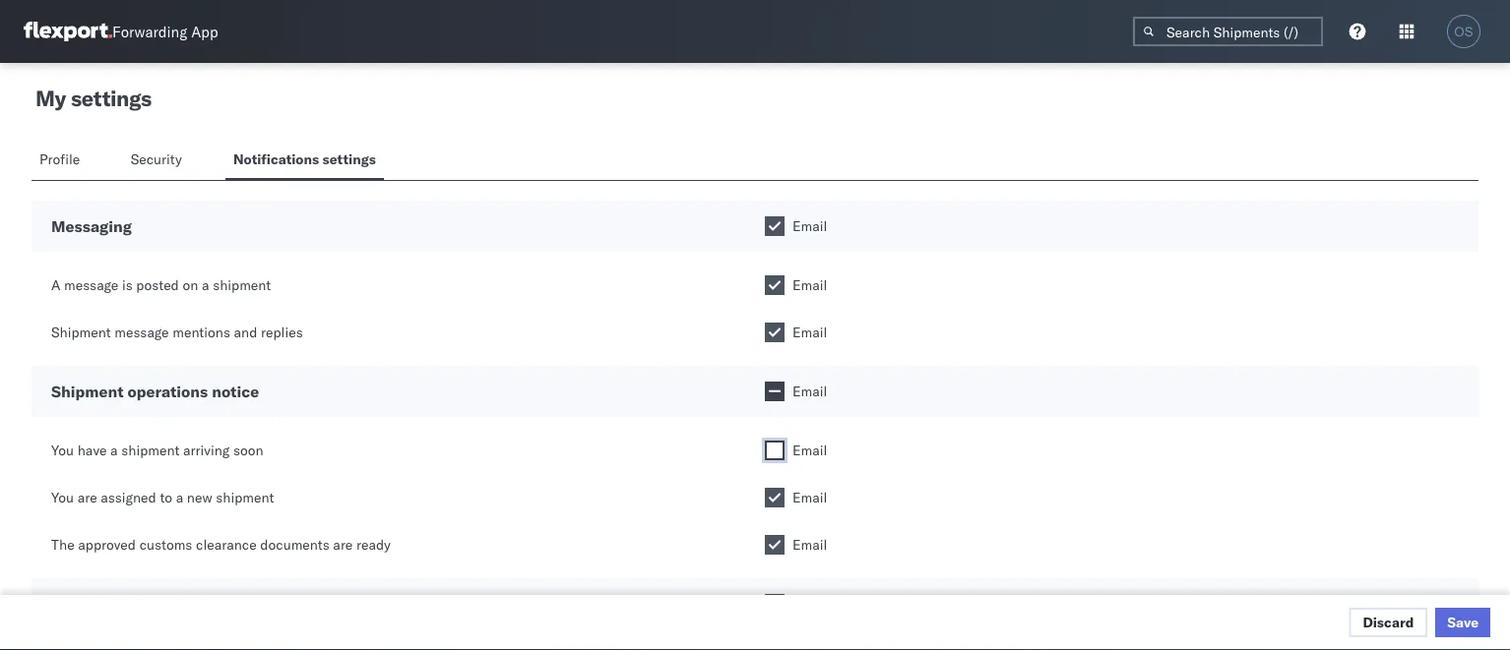 Task type: vqa. For each thing, say whether or not it's contained in the screenshot.
bottommost a
yes



Task type: describe. For each thing, give the bounding box(es) containing it.
shipment for shipment operations notice
[[51, 382, 124, 402]]

forwarding app
[[112, 22, 218, 41]]

discard button
[[1349, 608, 1428, 638]]

notifications settings button
[[225, 142, 384, 180]]

1 vertical spatial a
[[110, 442, 118, 459]]

1 vertical spatial shipment
[[121, 442, 180, 459]]

flexport. image
[[24, 22, 112, 41]]

email for a
[[793, 442, 827, 459]]

a message is posted on a shipment
[[51, 277, 271, 294]]

messaging
[[51, 217, 132, 236]]

you are assigned to a new shipment
[[51, 489, 274, 507]]

notifications settings
[[233, 151, 376, 168]]

shipment message mentions and replies
[[51, 324, 303, 341]]

the approved customs clearance documents are ready
[[51, 537, 391, 554]]

and
[[234, 324, 257, 341]]

1 horizontal spatial are
[[333, 537, 353, 554]]

is
[[122, 277, 133, 294]]

arriving
[[183, 442, 230, 459]]

1 email from the top
[[793, 218, 827, 235]]

security button
[[123, 142, 194, 180]]

email for is
[[793, 277, 827, 294]]

email for notice
[[793, 383, 827, 400]]

work
[[51, 595, 91, 614]]

profile button
[[32, 142, 91, 180]]

you for you have a shipment arriving soon
[[51, 442, 74, 459]]

customs
[[139, 537, 192, 554]]

notifications
[[233, 151, 319, 168]]

settings for notifications settings
[[322, 151, 376, 168]]

email for mentions
[[793, 324, 827, 341]]

assigned
[[101, 489, 156, 507]]

posted
[[136, 277, 179, 294]]

documents
[[260, 537, 330, 554]]

assignments
[[94, 595, 192, 614]]

to
[[160, 489, 172, 507]]



Task type: locate. For each thing, give the bounding box(es) containing it.
security
[[131, 151, 182, 168]]

a
[[202, 277, 209, 294], [110, 442, 118, 459], [176, 489, 183, 507]]

0 horizontal spatial a
[[110, 442, 118, 459]]

save
[[1448, 614, 1479, 632]]

message
[[64, 277, 118, 294], [115, 324, 169, 341]]

message for shipment
[[115, 324, 169, 341]]

1 vertical spatial you
[[51, 489, 74, 507]]

1 vertical spatial are
[[333, 537, 353, 554]]

shipment for a
[[213, 277, 271, 294]]

settings inside button
[[322, 151, 376, 168]]

message right a at the left top
[[64, 277, 118, 294]]

0 vertical spatial a
[[202, 277, 209, 294]]

save button
[[1436, 608, 1491, 638]]

my settings
[[35, 85, 151, 112]]

os button
[[1441, 9, 1487, 54]]

are
[[77, 489, 97, 507], [333, 537, 353, 554]]

notice
[[212, 382, 259, 402]]

4 email from the top
[[793, 383, 827, 400]]

ready
[[356, 537, 391, 554]]

work assignments
[[51, 595, 192, 614]]

are left the "assigned"
[[77, 489, 97, 507]]

0 vertical spatial you
[[51, 442, 74, 459]]

you have a shipment arriving soon
[[51, 442, 263, 459]]

1 horizontal spatial a
[[176, 489, 183, 507]]

settings right my
[[71, 85, 151, 112]]

0 horizontal spatial are
[[77, 489, 97, 507]]

None checkbox
[[765, 323, 785, 343], [765, 441, 785, 461], [765, 488, 785, 508], [765, 536, 785, 555], [765, 323, 785, 343], [765, 441, 785, 461], [765, 488, 785, 508], [765, 536, 785, 555]]

0 vertical spatial settings
[[71, 85, 151, 112]]

clearance
[[196, 537, 257, 554]]

you left have at the bottom left of page
[[51, 442, 74, 459]]

email for assigned
[[793, 489, 827, 507]]

1 you from the top
[[51, 442, 74, 459]]

1 shipment from the top
[[51, 324, 111, 341]]

message for a
[[64, 277, 118, 294]]

profile
[[39, 151, 80, 168]]

mentions
[[173, 324, 230, 341]]

1 vertical spatial message
[[115, 324, 169, 341]]

2 horizontal spatial a
[[202, 277, 209, 294]]

2 email from the top
[[793, 277, 827, 294]]

forwarding app link
[[24, 22, 218, 41]]

settings for my settings
[[71, 85, 151, 112]]

a right have at the bottom left of page
[[110, 442, 118, 459]]

on
[[183, 277, 198, 294]]

1 horizontal spatial settings
[[322, 151, 376, 168]]

shipment up you are assigned to a new shipment at bottom
[[121, 442, 180, 459]]

0 vertical spatial shipment
[[213, 277, 271, 294]]

shipment for shipment message mentions and replies
[[51, 324, 111, 341]]

0 vertical spatial shipment
[[51, 324, 111, 341]]

new
[[187, 489, 212, 507]]

0 horizontal spatial settings
[[71, 85, 151, 112]]

email for customs
[[793, 537, 827, 554]]

2 shipment from the top
[[51, 382, 124, 402]]

a right to
[[176, 489, 183, 507]]

shipment for new
[[216, 489, 274, 507]]

app
[[191, 22, 218, 41]]

8 email from the top
[[793, 596, 827, 613]]

you up the
[[51, 489, 74, 507]]

None checkbox
[[765, 217, 785, 236], [765, 276, 785, 295], [765, 382, 785, 402], [765, 595, 785, 614], [765, 217, 785, 236], [765, 276, 785, 295], [765, 382, 785, 402], [765, 595, 785, 614]]

message down is at the left top of the page
[[115, 324, 169, 341]]

replies
[[261, 324, 303, 341]]

forwarding
[[112, 22, 187, 41]]

0 vertical spatial are
[[77, 489, 97, 507]]

1 vertical spatial settings
[[322, 151, 376, 168]]

are left ready
[[333, 537, 353, 554]]

email
[[793, 218, 827, 235], [793, 277, 827, 294], [793, 324, 827, 341], [793, 383, 827, 400], [793, 442, 827, 459], [793, 489, 827, 507], [793, 537, 827, 554], [793, 596, 827, 613]]

5 email from the top
[[793, 442, 827, 459]]

you for you are assigned to a new shipment
[[51, 489, 74, 507]]

6 email from the top
[[793, 489, 827, 507]]

a
[[51, 277, 60, 294]]

Search Shipments (/) text field
[[1133, 17, 1323, 46]]

2 vertical spatial a
[[176, 489, 183, 507]]

have
[[77, 442, 107, 459]]

soon
[[233, 442, 263, 459]]

shipment up have at the bottom left of page
[[51, 382, 124, 402]]

settings
[[71, 85, 151, 112], [322, 151, 376, 168]]

1 vertical spatial shipment
[[51, 382, 124, 402]]

approved
[[78, 537, 136, 554]]

0 vertical spatial message
[[64, 277, 118, 294]]

2 you from the top
[[51, 489, 74, 507]]

os
[[1455, 24, 1474, 39]]

shipment operations notice
[[51, 382, 259, 402]]

you
[[51, 442, 74, 459], [51, 489, 74, 507]]

2 vertical spatial shipment
[[216, 489, 274, 507]]

shipment up and
[[213, 277, 271, 294]]

a right on
[[202, 277, 209, 294]]

shipment down a at the left top
[[51, 324, 111, 341]]

discard
[[1363, 614, 1414, 632]]

shipment
[[51, 324, 111, 341], [51, 382, 124, 402]]

settings right notifications
[[322, 151, 376, 168]]

7 email from the top
[[793, 537, 827, 554]]

the
[[51, 537, 74, 554]]

operations
[[127, 382, 208, 402]]

my
[[35, 85, 66, 112]]

3 email from the top
[[793, 324, 827, 341]]

shipment
[[213, 277, 271, 294], [121, 442, 180, 459], [216, 489, 274, 507]]

shipment right new on the bottom of page
[[216, 489, 274, 507]]



